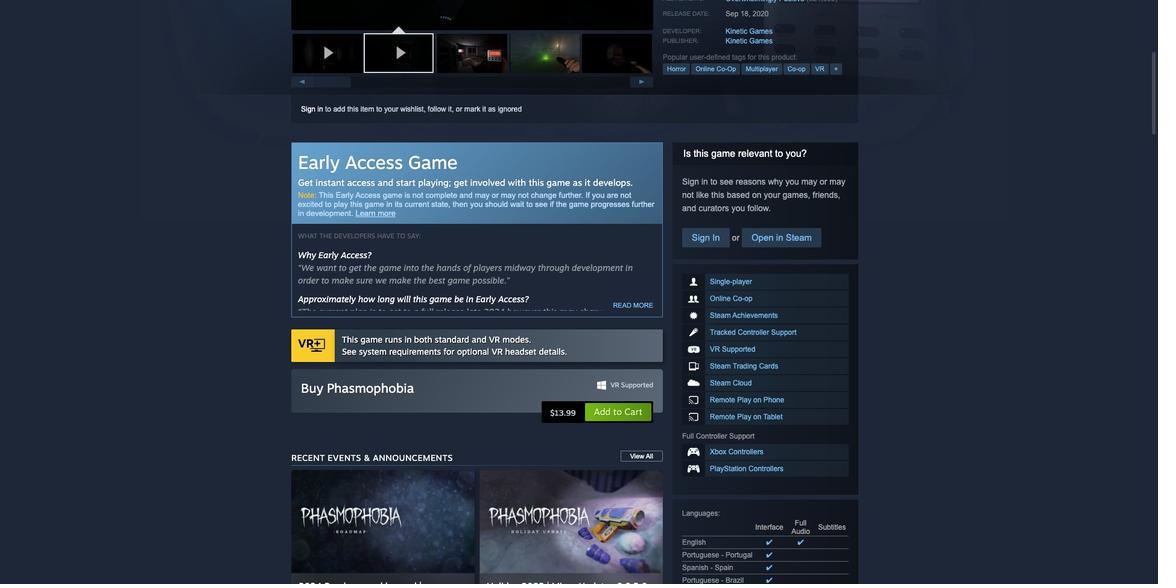Task type: locate. For each thing, give the bounding box(es) containing it.
and down cart
[[621, 420, 636, 430]]

2 kinetic from the top
[[726, 37, 748, 45]]

0 vertical spatial content
[[407, 351, 437, 361]]

1 vertical spatial support
[[730, 432, 755, 441]]

to up the requirements
[[404, 307, 411, 317]]

"the inside the "the community will be involved in every step of development and can provide us feedback and suggestions in the steam discussions as well as our discord server. private betas for development builds will be offered to those who offer regular feedback and c
[[298, 546, 317, 557]]

co- down the defined
[[717, 65, 728, 72]]

current inside "we plan to add a lot more content over the early access period. this includes more equipment, maps, ghosts, content suggested from community feedback as well as improving on all the current systems to get the game to its full potential."
[[380, 376, 409, 386]]

2 horizontal spatial for
[[748, 53, 757, 62]]

in up late
[[466, 294, 474, 304]]

includes
[[574, 351, 606, 361]]

kinetic down the sep
[[726, 27, 748, 36]]

in inside this game runs in both standard and vr modes. see system requirements for optional vr headset details.
[[405, 334, 412, 345]]

languages
[[683, 509, 718, 518]]

controller for full
[[696, 432, 728, 441]]

achievements
[[733, 311, 778, 320]]

release inside approximately how long will this game be in early access? "the current plan is to get to a full release late 2024 however this may change depending on features added and how the game will progress through early access."
[[436, 307, 464, 317]]

2 vertical spatial development
[[335, 572, 387, 582]]

2 kinetic games link from the top
[[726, 37, 773, 45]]

are
[[607, 191, 619, 200], [566, 420, 579, 430]]

weekly
[[298, 433, 326, 443]]

this early access game is not complete and may or may not change further. if you are not excited to play this game in its current state, then you          should wait to see if the game progresses further in development.
[[298, 191, 655, 218]]

1 kinetic games link from the top
[[726, 27, 773, 36]]

2 horizontal spatial be
[[455, 294, 464, 304]]

current inside "the current build provides players with a large variety of ghost hunting equipment, each with three tiers of upgrades and many maps to choose from. there are also daily and weekly challenges offering plenty of replayability that will continue to grow during development."
[[319, 407, 348, 418]]

0 vertical spatial have
[[377, 232, 395, 240]]

1 vertical spatial add
[[347, 351, 362, 361]]

to down headset
[[510, 376, 518, 386]]

1 horizontal spatial full
[[532, 376, 544, 386]]

game inside "we plan to add a lot more content over the early access period. this includes more equipment, maps, ghosts, content suggested from community feedback as well as improving on all the current systems to get the game to its full potential."
[[485, 376, 508, 386]]

remote for remote play on phone
[[710, 396, 736, 404]]

players
[[474, 263, 502, 273], [408, 407, 436, 418], [412, 502, 440, 512]]

controller up xbox
[[696, 432, 728, 441]]

kinetic
[[726, 27, 748, 36], [726, 37, 748, 45]]

or left wait
[[492, 191, 499, 200]]

- for spanish
[[711, 564, 713, 572]]

popular user-defined tags for this product:
[[663, 53, 798, 62]]

to right the add
[[614, 406, 622, 417]]

this inside sign in to see reasons why you may or may not like this based on your games, friends, and curators you follow.
[[712, 190, 725, 200]]

0 horizontal spatial during
[[388, 477, 414, 487]]

in up like
[[702, 177, 708, 187]]

then
[[453, 200, 468, 209]]

0 vertical spatial during
[[598, 433, 623, 443]]

0 vertical spatial well
[[596, 363, 612, 374]]

community down headset
[[500, 363, 545, 374]]

in up the requirements
[[405, 334, 412, 345]]

"the for "the price will change during the early access period once we have added a significant amount new content. the price will likely change upon final release out of early access however we will always give players enough warning before we make any pricing changes."
[[298, 477, 317, 487]]

0 vertical spatial added
[[345, 319, 370, 330]]

0 vertical spatial controllers
[[729, 448, 764, 456]]

4 "the from the top
[[298, 546, 317, 557]]

2 "the from the top
[[298, 407, 317, 418]]

2 vertical spatial players
[[412, 502, 440, 512]]

0 vertical spatial op
[[799, 65, 806, 72]]

this inside this early access game is not complete and may or may not change further. if you are not excited to play this game in its current state, then you          should wait to see if the game progresses further in development.
[[319, 191, 334, 200]]

of inside why early access? "we want to get the game into the hands of players midway through development in order to make sure we make the best game possible."
[[463, 263, 471, 273]]

during
[[598, 433, 623, 443], [388, 477, 414, 487]]

1 horizontal spatial plan
[[350, 307, 368, 317]]

is
[[684, 148, 691, 159]]

for inside this game runs in both standard and vr modes. see system requirements for optional vr headset details.
[[444, 346, 455, 357]]

1 play from the top
[[738, 396, 752, 404]]

0 horizontal spatial your
[[385, 105, 399, 113]]

0 horizontal spatial is
[[370, 307, 376, 317]]

change
[[531, 191, 557, 200], [580, 307, 609, 317], [357, 477, 386, 487], [464, 490, 493, 500]]

or
[[456, 105, 463, 113], [820, 177, 828, 187], [492, 191, 499, 200], [730, 233, 742, 243]]

0 vertical spatial its
[[395, 200, 403, 209]]

0 horizontal spatial for
[[322, 572, 333, 582]]

0 vertical spatial kinetic games link
[[726, 27, 773, 36]]

1 vertical spatial during
[[388, 477, 414, 487]]

equipment, up daily
[[585, 407, 630, 418]]

modes.
[[503, 334, 532, 345]]

steam for steam cloud
[[710, 379, 731, 387]]

0 horizontal spatial full
[[683, 432, 694, 441]]

this for game
[[342, 334, 358, 345]]

game down best
[[430, 294, 452, 304]]

large
[[465, 407, 485, 418]]

suggested
[[436, 363, 476, 374]]

be inside approximately how long will this game be in early access? "the current plan is to get to a full release late 2024 however this may change depending on features added and how the game will progress through early access."
[[455, 294, 464, 304]]

1 horizontal spatial support
[[772, 328, 797, 337]]

0 horizontal spatial with
[[298, 420, 315, 430]]

op up steam achievements
[[745, 295, 753, 303]]

0 horizontal spatial community
[[319, 546, 364, 557]]

co- down 'product:' on the top right of the page
[[788, 65, 799, 72]]

popular
[[663, 53, 688, 62]]

support for full controller support
[[730, 432, 755, 441]]

however down amount
[[298, 502, 332, 512]]

of down build on the bottom left of page
[[360, 420, 368, 430]]

current inside this early access game is not complete and may or may not change further. if you are not excited to play this game in its current state, then you          should wait to see if the game progresses further in development.
[[405, 200, 429, 209]]

1 vertical spatial players
[[408, 407, 436, 418]]

full inside full audio
[[795, 519, 807, 528]]

or up friends,
[[820, 177, 828, 187]]

0 horizontal spatial this
[[319, 191, 334, 200]]

during down daily
[[598, 433, 623, 443]]

3 "the from the top
[[298, 477, 317, 487]]

1 vertical spatial involved
[[394, 546, 427, 557]]

1 vertical spatial is
[[370, 307, 376, 317]]

release left late
[[436, 307, 464, 317]]

improving
[[298, 376, 338, 386]]

buy
[[301, 380, 324, 396]]

the up best
[[422, 263, 434, 273]]

this down instant at top left
[[319, 191, 334, 200]]

1 horizontal spatial equipment,
[[585, 407, 630, 418]]

complete
[[426, 191, 458, 200]]

get inside early access game get instant access and start playing; get involved with this game as it develops.
[[454, 177, 468, 188]]

we right sure
[[376, 275, 387, 285]]

a up 'maps'
[[458, 407, 463, 418]]

1 horizontal spatial development
[[492, 546, 543, 557]]

steam cloud
[[710, 379, 752, 387]]

full audio
[[792, 519, 811, 536]]

0 horizontal spatial it
[[483, 105, 486, 113]]

- up spain
[[722, 551, 724, 560]]

both
[[414, 334, 433, 345]]

on up "follow."
[[753, 190, 762, 200]]

your inside sign in to see reasons why you may or may not like this based on your games, friends, and curators you follow.
[[764, 190, 781, 200]]

supported up cart
[[622, 381, 654, 389]]

"the inside "the current build provides players with a large variety of ghost hunting equipment, each with three tiers of upgrades and many maps to choose from. there are also daily and weekly challenges offering plenty of replayability that will continue to grow during development."
[[298, 407, 317, 418]]

a inside approximately how long will this game be in early access? "the current plan is to get to a full release late 2024 however this may change depending on features added and how the game will progress through early access."
[[414, 307, 419, 317]]

game right if
[[569, 200, 589, 209]]

current inside approximately how long will this game be in early access? "the current plan is to get to a full release late 2024 however this may change depending on features added and how the game will progress through early access."
[[319, 307, 348, 317]]

wait
[[511, 200, 525, 209]]

well
[[596, 363, 612, 374], [514, 559, 530, 569]]

0 vertical spatial full
[[421, 307, 434, 317]]

feedback up betas
[[298, 559, 334, 569]]

0 horizontal spatial equipment,
[[298, 363, 343, 374]]

0 horizontal spatial plan
[[317, 351, 334, 361]]

add to cart link
[[585, 402, 652, 422]]

through right "midway"
[[538, 263, 570, 273]]

early inside this early access game is not complete and may or may not change further. if you are not excited to play this game in its current state, then you          should wait to see if the game progresses further in development.
[[336, 191, 354, 200]]

multiplayer
[[746, 65, 778, 72]]

co- for op
[[733, 295, 745, 303]]

0 horizontal spatial how
[[358, 294, 375, 304]]

not left like
[[683, 190, 694, 200]]

1 horizontal spatial add
[[347, 351, 362, 361]]

if
[[586, 191, 590, 200]]

1 horizontal spatial however
[[507, 307, 541, 317]]

be left the offered at the bottom left of page
[[431, 572, 440, 582]]

1 vertical spatial release
[[538, 490, 566, 500]]

steam up steam cloud
[[710, 362, 731, 371]]

0 horizontal spatial price
[[319, 477, 338, 487]]

0 horizontal spatial involved
[[394, 546, 427, 557]]

steam left cloud
[[710, 379, 731, 387]]

1 vertical spatial access?
[[498, 294, 529, 304]]

op
[[728, 65, 737, 72]]

0 horizontal spatial support
[[730, 432, 755, 441]]

1 vertical spatial have
[[544, 477, 563, 487]]

development up read
[[572, 263, 624, 273]]

1 horizontal spatial price
[[403, 490, 423, 500]]

and
[[378, 177, 394, 188], [460, 191, 473, 200], [683, 203, 697, 213], [372, 319, 387, 330], [472, 334, 487, 345], [409, 420, 424, 430], [621, 420, 636, 430], [546, 546, 561, 557], [336, 559, 352, 569], [616, 572, 631, 582]]

1 horizontal spatial co-
[[733, 295, 745, 303]]

online co-op link
[[683, 291, 849, 307]]

sign inside sign in to see reasons why you may or may not like this based on your games, friends, and curators you follow.
[[683, 177, 700, 187]]

on inside approximately how long will this game be in early access? "the current plan is to get to a full release late 2024 however this may change depending on features added and how the game will progress through early access."
[[298, 319, 308, 330]]

"we plan to add a lot more content over the early access period. this includes more equipment, maps, ghosts, content suggested from community feedback as well as improving on all the current systems to get the game to its full potential."
[[298, 351, 629, 386]]

"the inside "the price will change during the early access period once we have added a significant amount new content. the price will likely change upon final release out of early access however we will always give players enough warning before we make any pricing changes."
[[298, 477, 317, 487]]

remote play on phone link
[[683, 392, 849, 408]]

1 games from the top
[[750, 27, 773, 36]]

make inside "the price will change during the early access period once we have added a significant amount new content. the price will likely change upon final release out of early access however we will always give players enough warning before we make any pricing changes."
[[551, 502, 573, 512]]

community
[[500, 363, 545, 374], [319, 546, 364, 557]]

2 vertical spatial be
[[431, 572, 440, 582]]

approximately how long will this game be in early access? "the current plan is to get to a full release late 2024 however this may change depending on features added and how the game will progress through early access."
[[298, 294, 653, 330]]

op
[[799, 65, 806, 72], [745, 295, 753, 303]]

games for developer:
[[750, 27, 773, 36]]

0 vertical spatial equipment,
[[298, 363, 343, 374]]

games for publisher:
[[750, 37, 773, 45]]

steam trading cards link
[[683, 359, 849, 374]]

remote for remote play on tablet
[[710, 413, 736, 421]]

play inside "link"
[[738, 413, 752, 421]]

will inside "the current build provides players with a large variety of ghost hunting equipment, each with three tiers of upgrades and many maps to choose from. there are also daily and weekly challenges offering plenty of replayability that will continue to grow during development."
[[512, 433, 526, 443]]

steam inside the "the community will be involved in every step of development and can provide us feedback and suggestions in the steam discussions as well as our discord server. private betas for development builds will be offered to those who offer regular feedback and c
[[428, 559, 453, 569]]

controller for tracked
[[738, 328, 770, 337]]

equipment, inside "the current build provides players with a large variety of ghost hunting equipment, each with three tiers of upgrades and many maps to choose from. there are also daily and weekly challenges offering plenty of replayability that will continue to grow during development."
[[585, 407, 630, 418]]

game down hands
[[448, 275, 470, 285]]

buy phasmophobia
[[301, 380, 414, 396]]

game
[[408, 151, 458, 173]]

release inside "the price will change during the early access period once we have added a significant amount new content. the price will likely change upon final release out of early access however we will always give players enough warning before we make any pricing changes."
[[538, 490, 566, 500]]

controllers for xbox controllers
[[729, 448, 764, 456]]

controller down achievements
[[738, 328, 770, 337]]

the inside this early access game is not complete and may or may not change further. if you are not excited to play this game in its current state, then you          should wait to see if the game progresses further in development.
[[556, 200, 567, 209]]

its down period.
[[520, 376, 530, 386]]

play up remote play on tablet
[[738, 396, 752, 404]]

0 vertical spatial players
[[474, 263, 502, 273]]

announcements
[[373, 452, 453, 463]]

0 horizontal spatial add
[[333, 105, 345, 113]]

support for tracked controller support
[[772, 328, 797, 337]]

of down many
[[432, 433, 440, 443]]

price up give
[[403, 490, 423, 500]]

change inside this early access game is not complete and may or may not change further. if you are not excited to play this game in its current state, then you          should wait to see if the game progresses further in development.
[[531, 191, 557, 200]]

have down learn more
[[377, 232, 395, 240]]

in left item
[[318, 105, 323, 113]]

features
[[311, 319, 343, 330]]

it,
[[449, 105, 454, 113]]

not
[[683, 190, 694, 200], [413, 191, 424, 200], [518, 191, 529, 200], [621, 191, 632, 200]]

- for portuguese
[[722, 551, 724, 560]]

online for online co-op
[[710, 295, 731, 303]]

1 vertical spatial kinetic games link
[[726, 37, 773, 45]]

the right if
[[556, 200, 567, 209]]

and up optional
[[472, 334, 487, 345]]

have
[[377, 232, 395, 240], [544, 477, 563, 487]]

may inside approximately how long will this game be in early access? "the current plan is to get to a full release late 2024 however this may change depending on features added and how the game will progress through early access."
[[560, 307, 577, 317]]

"the for "the community will be involved in every step of development and can provide us feedback and suggestions in the steam discussions as well as our discord server. private betas for development builds will be offered to those who offer regular feedback and c
[[298, 546, 317, 557]]

0 vertical spatial plan
[[350, 307, 368, 317]]

2 games from the top
[[750, 37, 773, 45]]

current down approximately
[[319, 307, 348, 317]]

1 kinetic from the top
[[726, 27, 748, 36]]

0 horizontal spatial co-
[[717, 65, 728, 72]]

early
[[298, 151, 340, 173], [336, 191, 354, 200], [319, 250, 339, 260], [476, 294, 496, 304]]

this inside "we plan to add a lot more content over the early access period. this includes more equipment, maps, ghosts, content suggested from community feedback as well as improving on all the current systems to get the game to its full potential."
[[555, 351, 571, 361]]

say:
[[408, 232, 421, 240]]

be down why early access? "we want to get the game into the hands of players midway through development in order to make sure we make the best game possible."
[[455, 294, 464, 304]]

plenty
[[405, 433, 430, 443]]

a up 'both'
[[414, 307, 419, 317]]

0 vertical spatial is
[[405, 191, 411, 200]]

headset
[[506, 346, 537, 357]]

"the for "the current build provides players with a large variety of ghost hunting equipment, each with three tiers of upgrades and many maps to choose from. there are also daily and weekly challenges offering plenty of replayability that will continue to grow during development."
[[298, 407, 317, 418]]

as
[[488, 105, 496, 113], [573, 177, 582, 188], [585, 363, 594, 374], [615, 363, 623, 374], [503, 559, 512, 569], [532, 559, 541, 569]]

recent
[[292, 452, 325, 463]]

in inside approximately how long will this game be in early access? "the current plan is to get to a full release late 2024 however this may change depending on features added and how the game will progress through early access."
[[466, 294, 474, 304]]

kinetic games link down sep 18, 2020
[[726, 27, 773, 36]]

kinetic for developer:
[[726, 27, 748, 36]]

development up who
[[492, 546, 543, 557]]

on inside "link"
[[754, 413, 762, 421]]

kinetic games link for publisher:
[[726, 37, 773, 45]]

see
[[342, 346, 357, 357]]

open in steam
[[752, 232, 812, 243]]

get inside "we plan to add a lot more content over the early access period. this includes more equipment, maps, ghosts, content suggested from community feedback as well as improving on all the current systems to get the game to its full potential."
[[455, 376, 468, 386]]

0 vertical spatial controller
[[738, 328, 770, 337]]

op left vr link
[[799, 65, 806, 72]]

co-op link
[[784, 63, 810, 75]]

"the up amount
[[298, 477, 317, 487]]

1 vertical spatial controller
[[696, 432, 728, 441]]

1 vertical spatial be
[[382, 546, 392, 557]]

0 horizontal spatial supported
[[622, 381, 654, 389]]

feedback
[[547, 363, 583, 374], [298, 559, 334, 569], [578, 572, 614, 582]]

access? inside why early access? "we want to get the game into the hands of players midway through development in order to make sure we make the best game possible."
[[341, 250, 372, 260]]

0 horizontal spatial its
[[395, 200, 403, 209]]

1 horizontal spatial op
[[799, 65, 806, 72]]

through inside approximately how long will this game be in early access? "the current plan is to get to a full release late 2024 however this may change depending on features added and how the game will progress through early access."
[[501, 319, 533, 330]]

suggestions
[[354, 559, 401, 569]]

games
[[750, 27, 773, 36], [750, 37, 773, 45]]

see inside sign in to see reasons why you may or may not like this based on your games, friends, and curators you follow.
[[720, 177, 734, 187]]

0 horizontal spatial however
[[298, 502, 332, 512]]

1 horizontal spatial its
[[520, 376, 530, 386]]

steam inside "link"
[[710, 362, 731, 371]]

sign for sign in
[[692, 232, 710, 243]]

get inside why early access? "we want to get the game into the hands of players midway through development in order to make sure we make the best game possible."
[[349, 263, 362, 273]]

portuguese - portugal
[[683, 551, 753, 560]]

1 horizontal spatial have
[[544, 477, 563, 487]]

sign for sign in to add this item to your wishlist, follow it, or mark it as ignored
[[301, 105, 316, 113]]

betas
[[298, 572, 320, 582]]

added inside "the price will change during the early access period once we have added a significant amount new content. the price will likely change upon final release out of early access however we will always give players enough warning before we make any pricing changes."
[[566, 477, 590, 487]]

remote inside "link"
[[710, 413, 736, 421]]

online for online co-op
[[696, 65, 715, 72]]

start
[[396, 177, 416, 188]]

0 vertical spatial feedback
[[547, 363, 583, 374]]

hunting
[[552, 407, 582, 418]]

access inside this early access game is not complete and may or may not change further. if you are not excited to play this game in its current state, then you          should wait to see if the game progresses further in development.
[[356, 191, 381, 200]]

2 horizontal spatial with
[[508, 177, 526, 188]]

full for full controller support
[[683, 432, 694, 441]]

and up the runs
[[372, 319, 387, 330]]

1 vertical spatial well
[[514, 559, 530, 569]]

1 horizontal spatial through
[[538, 263, 570, 273]]

involved up the 'should'
[[471, 177, 506, 188]]

access up learn
[[356, 191, 381, 200]]

further.
[[559, 191, 584, 200]]

early inside approximately how long will this game be in early access? "the current plan is to get to a full release late 2024 however this may change depending on features added and how the game will progress through early access."
[[476, 294, 496, 304]]

sign in link
[[301, 105, 323, 113]]

we down "new"
[[334, 502, 345, 512]]

to up curators
[[711, 177, 718, 187]]

involved inside early access game get instant access and start playing; get involved with this game as it develops.
[[471, 177, 506, 188]]

with up 'weekly'
[[298, 420, 315, 430]]

"we up improving
[[298, 351, 314, 361]]

in down note:
[[298, 209, 304, 218]]

see up based
[[720, 177, 734, 187]]

as inside early access game get instant access and start playing; get involved with this game as it develops.
[[573, 177, 582, 188]]

of right hands
[[463, 263, 471, 273]]

developers
[[334, 232, 375, 240]]

release
[[436, 307, 464, 317], [538, 490, 566, 500]]

steam for steam achievements
[[710, 311, 731, 320]]

daily
[[600, 420, 619, 430]]

0 vertical spatial price
[[319, 477, 338, 487]]

0 vertical spatial however
[[507, 307, 541, 317]]

"the down buy
[[298, 407, 317, 418]]

0 vertical spatial through
[[538, 263, 570, 273]]

well inside "we plan to add a lot more content over the early access period. this includes more equipment, maps, ghosts, content suggested from community feedback as well as improving on all the current systems to get the game to its full potential."
[[596, 363, 612, 374]]

however up the "modes."
[[507, 307, 541, 317]]

why
[[298, 250, 316, 260]]

sep
[[726, 10, 739, 18]]

this for early
[[319, 191, 334, 200]]

of right 'out'
[[584, 490, 592, 500]]

this inside this early access game is not complete and may or may not change further. if you are not excited to play this game in its current state, then you          should wait to see if the game progresses further in development.
[[351, 200, 363, 209]]

1 horizontal spatial added
[[566, 477, 590, 487]]

read more
[[613, 302, 654, 309]]

0 vertical spatial online
[[696, 65, 715, 72]]

0 horizontal spatial added
[[345, 319, 370, 330]]

game inside early access game get instant access and start playing; get involved with this game as it develops.
[[547, 177, 571, 188]]

1 vertical spatial your
[[764, 190, 781, 200]]

online down user-
[[696, 65, 715, 72]]

1 vertical spatial are
[[566, 420, 579, 430]]

on left all at the bottom
[[341, 376, 351, 386]]

online down single-
[[710, 295, 731, 303]]

2 remote from the top
[[710, 413, 736, 421]]

be up "suggestions"
[[382, 546, 392, 557]]

early inside early access game get instant access and start playing; get involved with this game as it develops.
[[298, 151, 340, 173]]

in inside sign in to see reasons why you may or may not like this based on your games, friends, and curators you follow.
[[702, 177, 708, 187]]

many
[[427, 420, 450, 430]]

play down remote play on phone
[[738, 413, 752, 421]]

0 vertical spatial this
[[319, 191, 334, 200]]

-
[[722, 551, 724, 560], [711, 564, 713, 572]]

full up 'both'
[[421, 307, 434, 317]]

instant
[[316, 177, 345, 188]]

more right includes
[[608, 351, 629, 361]]

1 vertical spatial its
[[520, 376, 530, 386]]

1 vertical spatial access
[[356, 191, 381, 200]]

access up start
[[345, 151, 403, 173]]

likely
[[441, 490, 462, 500]]

add for a
[[347, 351, 362, 361]]

1 "the from the top
[[298, 307, 317, 317]]

access? up 2024
[[498, 294, 529, 304]]

2 vertical spatial sign
[[692, 232, 710, 243]]

0 horizontal spatial through
[[501, 319, 533, 330]]

0 vertical spatial full
[[683, 432, 694, 441]]

1 horizontal spatial full
[[795, 519, 807, 528]]

0 horizontal spatial well
[[514, 559, 530, 569]]

0 horizontal spatial are
[[566, 420, 579, 430]]

in
[[713, 232, 720, 243]]

be
[[455, 294, 464, 304], [382, 546, 392, 557], [431, 572, 440, 582]]

development down "suggestions"
[[335, 572, 387, 582]]

2 "we from the top
[[298, 351, 314, 361]]

2 play from the top
[[738, 413, 752, 421]]

1 kinetic games from the top
[[726, 27, 773, 36]]

✔ for english
[[767, 538, 773, 547]]

1 remote from the top
[[710, 396, 736, 404]]

0 horizontal spatial release
[[436, 307, 464, 317]]

1 vertical spatial remote
[[710, 413, 736, 421]]

1 vertical spatial controllers
[[749, 465, 784, 473]]

0 horizontal spatial access?
[[341, 250, 372, 260]]

see
[[720, 177, 734, 187], [535, 200, 548, 209]]

1 "we from the top
[[298, 263, 314, 273]]

0 vertical spatial involved
[[471, 177, 506, 188]]

1 horizontal spatial well
[[596, 363, 612, 374]]

the down from
[[470, 376, 483, 386]]

2 kinetic games from the top
[[726, 37, 773, 45]]

the down into
[[414, 275, 427, 285]]

involved up builds
[[394, 546, 427, 557]]

early inside "we plan to add a lot more content over the early access period. this includes more equipment, maps, ghosts, content suggested from community feedback as well as improving on all the current systems to get the game to its full potential."
[[474, 351, 494, 361]]

content.
[[351, 490, 384, 500]]

0 horizontal spatial full
[[421, 307, 434, 317]]

publisher:
[[663, 37, 699, 44]]

based
[[727, 190, 750, 200]]

view all
[[631, 452, 654, 460]]

"we down the why in the top left of the page
[[298, 263, 314, 273]]

✔ for spanish - spain
[[767, 564, 773, 572]]

2 vertical spatial this
[[555, 351, 571, 361]]

on
[[753, 190, 762, 200], [298, 319, 308, 330], [341, 376, 351, 386], [754, 396, 762, 404], [754, 413, 762, 421]]

full inside approximately how long will this game be in early access? "the current plan is to get to a full release late 2024 however this may change depending on features added and how the game will progress through early access."
[[421, 307, 434, 317]]

make down into
[[389, 275, 412, 285]]



Task type: describe. For each thing, give the bounding box(es) containing it.
to down long on the left bottom
[[378, 307, 386, 317]]

with inside early access game get instant access and start playing; get involved with this game as it develops.
[[508, 177, 526, 188]]

warning
[[475, 502, 507, 512]]

"we inside why early access? "we want to get the game into the hands of players midway through development in order to make sure we make the best game possible."
[[298, 263, 314, 273]]

1 horizontal spatial be
[[431, 572, 440, 582]]

1 horizontal spatial make
[[389, 275, 412, 285]]

play
[[334, 200, 348, 209]]

playstation controllers
[[710, 465, 784, 473]]

why early access? "we want to get the game into the hands of players midway through development in order to make sure we make the best game possible."
[[298, 250, 633, 285]]

not right the 'should'
[[518, 191, 529, 200]]

horror
[[668, 65, 686, 72]]

game inside this game runs in both standard and vr modes. see system requirements for optional vr headset details.
[[361, 334, 383, 345]]

audio
[[792, 528, 811, 536]]

online co-op link
[[692, 63, 741, 75]]

plan inside approximately how long will this game be in early access? "the current plan is to get to a full release late 2024 however this may change depending on features added and how the game will progress through early access."
[[350, 307, 368, 317]]

early inside why early access? "we want to get the game into the hands of players midway through development in order to make sure we make the best game possible."
[[319, 250, 339, 260]]

see inside this early access game is not complete and may or may not change further. if you are not excited to play this game in its current state, then you          should wait to see if the game progresses further in development.
[[535, 200, 548, 209]]

you right if
[[592, 191, 605, 200]]

games,
[[783, 190, 811, 200]]

tracked controller support
[[710, 328, 797, 337]]

or right in
[[730, 233, 742, 243]]

full inside "we plan to add a lot more content over the early access period. this includes more equipment, maps, ghosts, content suggested from community feedback as well as improving on all the current systems to get the game to its full potential."
[[532, 376, 544, 386]]

xbox controllers
[[710, 448, 764, 456]]

remote play on tablet
[[710, 413, 783, 421]]

to right wait
[[527, 200, 533, 209]]

what
[[298, 232, 318, 240]]

change up warning
[[464, 490, 493, 500]]

1 vertical spatial op
[[745, 295, 753, 303]]

the up sure
[[364, 263, 377, 273]]

those
[[483, 572, 505, 582]]

players inside why early access? "we want to get the game into the hands of players midway through development in order to make sure we make the best game possible."
[[474, 263, 502, 273]]

2 vertical spatial feedback
[[578, 572, 614, 582]]

"we inside "we plan to add a lot more content over the early access period. this includes more equipment, maps, ghosts, content suggested from community feedback as well as improving on all the current systems to get the game to its full potential."
[[298, 351, 314, 361]]

0 vertical spatial how
[[358, 294, 375, 304]]

read more link
[[595, 300, 663, 311]]

may left if
[[501, 191, 516, 200]]

will up standard
[[449, 319, 462, 330]]

access inside "we plan to add a lot more content over the early access period. this includes more equipment, maps, ghosts, content suggested from community feedback as well as improving on all the current systems to get the game to its full potential."
[[496, 351, 522, 361]]

spanish - spain
[[683, 564, 734, 572]]

change up content.
[[357, 477, 386, 487]]

and inside approximately how long will this game be in early access? "the current plan is to get to a full release late 2024 however this may change depending on features added and how the game will progress through early access."
[[372, 319, 387, 330]]

its inside "we plan to add a lot more content over the early access period. this includes more equipment, maps, ghosts, content suggested from community feedback as well as improving on all the current systems to get the game to its full potential."
[[520, 376, 530, 386]]

the
[[386, 490, 401, 500]]

game right play
[[365, 200, 385, 209]]

to left grow on the bottom
[[565, 433, 573, 443]]

access inside early access game get instant access and start playing; get involved with this game as it develops.
[[345, 151, 403, 173]]

more up the ghosts,
[[384, 351, 405, 361]]

developer:
[[663, 28, 702, 34]]

kinetic games link for developer:
[[726, 27, 773, 36]]

who
[[507, 572, 524, 582]]

access? inside approximately how long will this game be in early access? "the current plan is to get to a full release late 2024 however this may change depending on features added and how the game will progress through early access."
[[498, 294, 529, 304]]

of inside "the price will change during the early access period once we have added a significant amount new content. the price will likely change upon final release out of early access however we will always give players enough warning before we make any pricing changes."
[[584, 490, 592, 500]]

ghosts,
[[373, 363, 401, 374]]

1 vertical spatial content
[[403, 363, 433, 374]]

vr down tracked on the bottom of the page
[[710, 345, 720, 354]]

the inside approximately how long will this game be in early access? "the current plan is to get to a full release late 2024 however this may change depending on features added and how the game will progress through early access."
[[409, 319, 422, 330]]

0 horizontal spatial vr supported
[[611, 381, 654, 389]]

playstation
[[710, 465, 747, 473]]

game left relevant
[[712, 148, 736, 159]]

you up games,
[[786, 177, 800, 187]]

subtitles
[[819, 523, 846, 532]]

a inside "the current build provides players with a large variety of ghost hunting equipment, each with three tiers of upgrades and many maps to choose from. there are also daily and weekly challenges offering plenty of replayability that will continue to grow during development."
[[458, 407, 463, 418]]

as up offer
[[532, 559, 541, 569]]

multiplayer link
[[742, 63, 783, 75]]

1 vertical spatial development
[[492, 546, 543, 557]]

progress
[[465, 319, 499, 330]]

follow.
[[748, 203, 771, 213]]

cloud
[[733, 379, 752, 387]]

and inside this early access game is not complete and may or may not change further. if you are not excited to play this game in its current state, then you          should wait to see if the game progresses further in development.
[[460, 191, 473, 200]]

through inside why early access? "we want to get the game into the hands of players midway through development in order to make sure we make the best game possible."
[[538, 263, 570, 273]]

note:
[[298, 191, 317, 200]]

or inside sign in to see reasons why you may or may not like this based on your games, friends, and curators you follow.
[[820, 177, 828, 187]]

0 horizontal spatial make
[[332, 275, 354, 285]]

vr link
[[812, 63, 829, 75]]

to inside sign in to see reasons why you may or may not like this based on your games, friends, and curators you follow.
[[711, 177, 718, 187]]

our
[[544, 559, 557, 569]]

a inside "we plan to add a lot more content over the early access period. this includes more equipment, maps, ghosts, content suggested from community feedback as well as improving on all the current systems to get the game to its full potential."
[[364, 351, 369, 361]]

more right read
[[634, 302, 654, 309]]

enough
[[442, 502, 472, 512]]

will up "suggestions"
[[366, 546, 380, 557]]

early up likely
[[431, 477, 451, 487]]

to down suggested
[[445, 376, 453, 386]]

to right item
[[376, 105, 383, 113]]

and up plenty
[[409, 420, 424, 430]]

offer
[[526, 572, 545, 582]]

as down includes
[[585, 363, 594, 374]]

plan inside "we plan to add a lot more content over the early access period. this includes more equipment, maps, ghosts, content suggested from community feedback as well as improving on all the current systems to get the game to its full potential."
[[317, 351, 334, 361]]

or right it,
[[456, 105, 463, 113]]

more right learn
[[378, 209, 396, 218]]

release date:
[[663, 10, 710, 17]]

we up final
[[531, 477, 542, 487]]

kinetic games for developer:
[[726, 27, 773, 36]]

2 horizontal spatial co-
[[788, 65, 799, 72]]

and down private
[[616, 572, 631, 582]]

over
[[440, 351, 457, 361]]

view
[[631, 452, 645, 460]]

to left say:
[[397, 232, 406, 240]]

will right builds
[[415, 572, 428, 582]]

in right learn
[[387, 200, 393, 209]]

regular
[[547, 572, 576, 582]]

game left into
[[379, 263, 402, 273]]

involved inside the "the community will be involved in every step of development and can provide us feedback and suggestions in the steam discussions as well as our discord server. private betas for development builds will be offered to those who offer regular feedback and c
[[394, 546, 427, 557]]

of inside the "the community will be involved in every step of development and can provide us feedback and suggestions in the steam discussions as well as our discord server. private betas for development builds will be offered to those who offer regular feedback and c
[[482, 546, 490, 557]]

single-player
[[710, 278, 753, 286]]

in inside why early access? "we want to get the game into the hands of players midway through development in order to make sure we make the best game possible."
[[626, 263, 633, 273]]

the inside "the price will change during the early access period once we have added a significant amount new content. the price will likely change upon final release out of early access however we will always give players enough warning before we make any pricing changes."
[[416, 477, 429, 487]]

we inside why early access? "we want to get the game into the hands of players midway through development in order to make sure we make the best game possible."
[[376, 275, 387, 285]]

2 vertical spatial with
[[298, 420, 315, 430]]

learn
[[356, 209, 376, 218]]

sign in to see reasons why you may or may not like this based on your games, friends, and curators you follow.
[[683, 177, 846, 213]]

controllers for playstation controllers
[[749, 465, 784, 473]]

and left "suggestions"
[[336, 559, 352, 569]]

midway
[[505, 263, 536, 273]]

development."
[[298, 445, 355, 456]]

will up "new"
[[341, 477, 354, 487]]

the inside the "the community will be involved in every step of development and can provide us feedback and suggestions in the steam discussions as well as our discord server. private betas for development builds will be offered to those who offer regular feedback and c
[[413, 559, 425, 569]]

game down start
[[383, 191, 403, 200]]

runs
[[385, 334, 402, 345]]

get inside approximately how long will this game be in early access? "the current plan is to get to a full release late 2024 however this may change depending on features added and how the game will progress through early access."
[[389, 307, 401, 317]]

the right all at the bottom
[[365, 376, 378, 386]]

this inside early access game get instant access and start playing; get involved with this game as it develops.
[[529, 177, 544, 188]]

three
[[318, 420, 338, 430]]

you down based
[[732, 203, 746, 213]]

are inside this early access game is not complete and may or may not change further. if you are not excited to play this game in its current state, then you          should wait to see if the game progresses further in development.
[[607, 191, 619, 200]]

early access game get instant access and start playing; get involved with this game as it develops.
[[298, 151, 633, 188]]

system
[[359, 346, 387, 357]]

community inside the "the community will be involved in every step of development and can provide us feedback and suggestions in the steam discussions as well as our discord server. private betas for development builds will be offered to those who offer regular feedback and c
[[319, 546, 364, 557]]

to left the system
[[337, 351, 345, 361]]

as up who
[[503, 559, 512, 569]]

english
[[683, 538, 706, 547]]

0 horizontal spatial be
[[382, 546, 392, 557]]

will down content.
[[348, 502, 361, 512]]

1 horizontal spatial supported
[[722, 345, 756, 354]]

like
[[697, 190, 709, 200]]

during inside "the price will change during the early access period once we have added a significant amount new content. the price will likely change upon final release out of early access however we will always give players enough warning before we make any pricing changes."
[[388, 477, 414, 487]]

online co-op
[[696, 65, 737, 72]]

there
[[541, 420, 564, 430]]

for inside the "the community will be involved in every step of development and can provide us feedback and suggestions in the steam discussions as well as our discord server. private betas for development builds will be offered to those who offer regular feedback and c
[[322, 572, 333, 582]]

you?
[[786, 148, 807, 159]]

of up from.
[[517, 407, 525, 418]]

well inside the "the community will be involved in every step of development and can provide us feedback and suggestions in the steam discussions as well as our discord server. private betas for development builds will be offered to those who offer regular feedback and c
[[514, 559, 530, 569]]

add
[[594, 406, 611, 417]]

will right long on the left bottom
[[397, 294, 411, 304]]

however inside "the price will change during the early access period once we have added a significant amount new content. the price will likely change upon final release out of early access however we will always give players enough warning before we make any pricing changes."
[[298, 502, 332, 512]]

1 vertical spatial price
[[403, 490, 423, 500]]

the right what
[[320, 232, 332, 240]]

are inside "the current build provides players with a large variety of ghost hunting equipment, each with three tiers of upgrades and many maps to choose from. there are also daily and weekly challenges offering plenty of replayability that will continue to grow during development."
[[566, 420, 579, 430]]

playstation controllers link
[[683, 461, 849, 477]]

steam for steam trading cards
[[710, 362, 731, 371]]

play for tablet
[[738, 413, 752, 421]]

change inside approximately how long will this game be in early access? "the current plan is to get to a full release late 2024 however this may change depending on features added and how the game will progress through early access."
[[580, 307, 609, 317]]

choose
[[486, 420, 514, 430]]

in right the open
[[777, 232, 784, 243]]

period
[[482, 477, 507, 487]]

defined
[[707, 53, 731, 62]]

may right then
[[475, 191, 490, 200]]

community inside "we plan to add a lot more content over the early access period. this includes more equipment, maps, ghosts, content suggested from community feedback as well as improving on all the current systems to get the game to its full potential."
[[500, 363, 545, 374]]

a inside "the price will change during the early access period once we have added a significant amount new content. the price will likely change upon final release out of early access however we will always give players enough warning before we make any pricing changes."
[[592, 477, 597, 487]]

play for phone
[[738, 396, 752, 404]]

full for full audio
[[795, 519, 807, 528]]

access inside early access game get instant access and start playing; get involved with this game as it develops.
[[347, 177, 375, 188]]

vr up from
[[492, 346, 503, 357]]

not down start
[[413, 191, 424, 200]]

provides
[[372, 407, 405, 418]]

offering
[[372, 433, 403, 443]]

during inside "the current build provides players with a large variety of ghost hunting equipment, each with three tiers of upgrades and many maps to choose from. there are also daily and weekly challenges offering plenty of replayability that will continue to grow during development."
[[598, 433, 623, 443]]

may up friends,
[[830, 177, 846, 187]]

get
[[298, 177, 313, 188]]

and inside this game runs in both standard and vr modes. see system requirements for optional vr headset details.
[[472, 334, 487, 345]]

challenges
[[328, 433, 370, 443]]

game up 'both'
[[424, 319, 447, 330]]

on inside sign in to see reasons why you may or may not like this based on your games, friends, and curators you follow.
[[753, 190, 762, 200]]

✔ for portuguese - portugal
[[767, 551, 773, 560]]

add for this
[[333, 105, 345, 113]]

to left you?
[[776, 148, 784, 159]]

also
[[581, 420, 597, 430]]

may up games,
[[802, 177, 818, 187]]

its inside this early access game is not complete and may or may not change further. if you are not excited to play this game in its current state, then you          should wait to see if the game progresses further in development.
[[395, 200, 403, 209]]

the up suggested
[[459, 351, 472, 361]]

early inside approximately how long will this game be in early access? "the current plan is to get to a full release late 2024 however this may change depending on features added and how the game will progress through early access."
[[535, 319, 555, 330]]

or inside this early access game is not complete and may or may not change further. if you are not excited to play this game in its current state, then you          should wait to see if the game progresses further in development.
[[492, 191, 499, 200]]

equipment, inside "we plan to add a lot more content over the early access period. this includes more equipment, maps, ghosts, content suggested from community feedback as well as improving on all the current systems to get the game to its full potential."
[[298, 363, 343, 374]]

access down significant
[[617, 490, 642, 500]]

can
[[563, 546, 578, 557]]

xbox
[[710, 448, 727, 456]]

to right sign in link
[[325, 105, 331, 113]]

you right then
[[470, 200, 483, 209]]

18,
[[741, 10, 751, 18]]

any
[[575, 502, 590, 512]]

upgrades
[[370, 420, 407, 430]]

final
[[518, 490, 536, 500]]

depending
[[611, 307, 653, 317]]

development inside why early access? "we want to get the game into the hands of players midway through development in order to make sure we make the best game possible."
[[572, 263, 624, 273]]

steam achievements link
[[683, 308, 849, 324]]

to down "large" in the bottom left of the page
[[476, 420, 484, 430]]

late
[[467, 307, 481, 317]]

to down want
[[322, 275, 329, 285]]

to inside the "the community will be involved in every step of development and can provide us feedback and suggestions in the steam discussions as well as our discord server. private betas for development builds will be offered to those who offer regular feedback and c
[[473, 572, 481, 582]]

reasons
[[736, 177, 766, 187]]

give
[[393, 502, 409, 512]]

on left phone
[[754, 396, 762, 404]]

in left every
[[429, 546, 436, 557]]

access up likely
[[453, 477, 479, 487]]

vr down progress
[[489, 334, 500, 345]]

will left likely
[[425, 490, 439, 500]]

0 vertical spatial your
[[385, 105, 399, 113]]

as left ignored
[[488, 105, 496, 113]]

sign for sign in to see reasons why you may or may not like this based on your games, friends, and curators you follow.
[[683, 177, 700, 187]]

to left play
[[325, 200, 332, 209]]

0 horizontal spatial development
[[335, 572, 387, 582]]

not down develops.
[[621, 191, 632, 200]]

every
[[439, 546, 460, 557]]

is inside this early access game is not complete and may or may not change further. if you are not excited to play this game in its current state, then you          should wait to see if the game progresses further in development.
[[405, 191, 411, 200]]

remote play on tablet link
[[683, 409, 849, 425]]

all
[[353, 376, 363, 386]]

date:
[[693, 10, 710, 17]]

and up our at the left bottom of page
[[546, 546, 561, 557]]

remote play on phone
[[710, 396, 785, 404]]

is inside approximately how long will this game be in early access? "the current plan is to get to a full release late 2024 however this may change depending on features added and how the game will progress through early access."
[[370, 307, 376, 317]]

to right want
[[339, 263, 347, 273]]

1 vertical spatial feedback
[[298, 559, 334, 569]]

vr up add to cart
[[611, 381, 620, 389]]

possible."
[[473, 275, 510, 285]]

read
[[613, 302, 632, 309]]

players inside "the current build provides players with a large variety of ghost hunting equipment, each with three tiers of upgrades and many maps to choose from. there are also daily and weekly challenges offering plenty of replayability that will continue to grow during development."
[[408, 407, 436, 418]]

excited
[[298, 200, 323, 209]]

have inside "the price will change during the early access period once we have added a significant amount new content. the price will likely change upon final release out of early access however we will always give players enough warning before we make any pricing changes."
[[544, 477, 563, 487]]

1 horizontal spatial vr supported
[[710, 345, 756, 354]]

early up pricing
[[594, 490, 614, 500]]

add to cart
[[594, 406, 643, 417]]

optional
[[457, 346, 490, 357]]

once
[[509, 477, 528, 487]]

1 horizontal spatial how
[[390, 319, 407, 330]]

added inside approximately how long will this game be in early access? "the current plan is to get to a full release late 2024 however this may change depending on features added and how the game will progress through early access."
[[345, 319, 370, 330]]

1 vertical spatial with
[[439, 407, 456, 418]]

and inside early access game get instant access and start playing; get involved with this game as it develops.
[[378, 177, 394, 188]]

steam right the open
[[786, 232, 812, 243]]

in up builds
[[403, 559, 410, 569]]

not inside sign in to see reasons why you may or may not like this based on your games, friends, and curators you follow.
[[683, 190, 694, 200]]

build
[[350, 407, 370, 418]]

kinetic games for publisher:
[[726, 37, 773, 45]]

new
[[332, 490, 349, 500]]

what the developers have to say:
[[298, 232, 421, 240]]

steam trading cards
[[710, 362, 779, 371]]

item
[[361, 105, 374, 113]]

and inside sign in to see reasons why you may or may not like this based on your games, friends, and curators you follow.
[[683, 203, 697, 213]]

potential."
[[547, 376, 587, 386]]

however inside approximately how long will this game be in early access? "the current plan is to get to a full release late 2024 however this may change depending on features added and how the game will progress through early access."
[[507, 307, 541, 317]]

co- for op
[[717, 65, 728, 72]]

cart
[[625, 406, 643, 417]]

it inside early access game get instant access and start playing; get involved with this game as it develops.
[[585, 177, 591, 188]]

players inside "the price will change during the early access period once we have added a significant amount new content. the price will likely change upon final release out of early access however we will always give players enough warning before we make any pricing changes."
[[412, 502, 440, 512]]

as up add to cart
[[615, 363, 623, 374]]

vr left +
[[816, 65, 825, 72]]

"the inside approximately how long will this game be in early access? "the current plan is to get to a full release late 2024 however this may change depending on features added and how the game will progress through early access."
[[298, 307, 317, 317]]

we right before
[[537, 502, 548, 512]]

kinetic for publisher:
[[726, 37, 748, 45]]

tags
[[733, 53, 746, 62]]

single-
[[710, 278, 733, 286]]



Task type: vqa. For each thing, say whether or not it's contained in the screenshot.
the left HAVE
yes



